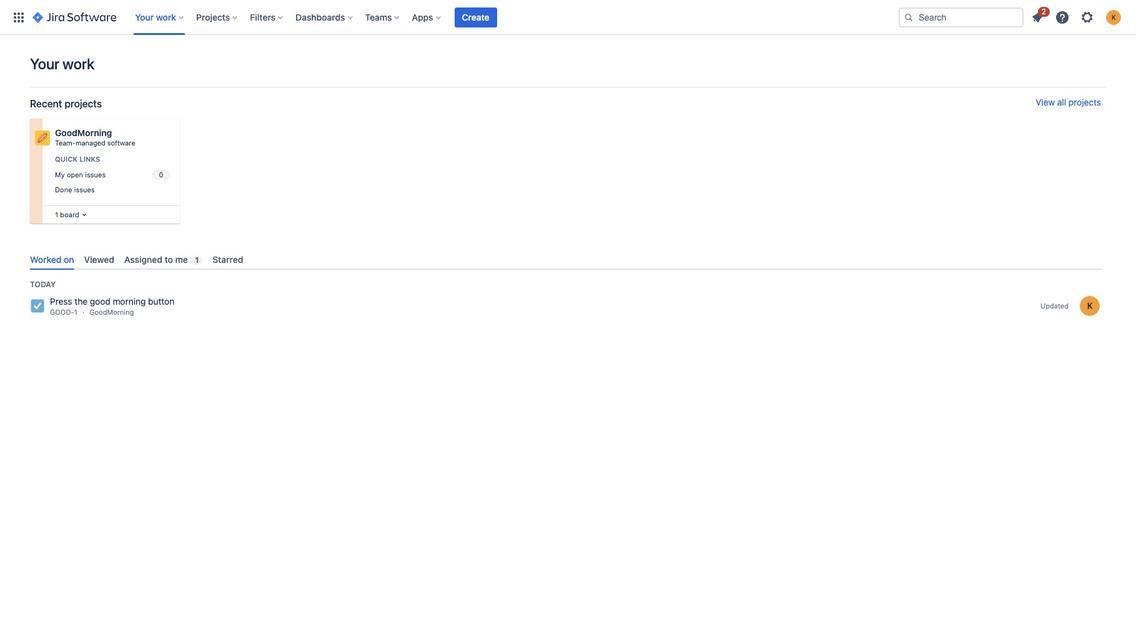 Task type: vqa. For each thing, say whether or not it's contained in the screenshot.
14,
no



Task type: describe. For each thing, give the bounding box(es) containing it.
appswitcher icon image
[[11, 10, 26, 25]]

filters button
[[246, 7, 288, 27]]

1 for 1 board
[[55, 210, 58, 219]]

all
[[1057, 97, 1066, 107]]

view
[[1036, 97, 1055, 107]]

dashboards
[[296, 12, 345, 22]]

assigned to me
[[124, 254, 188, 265]]

me
[[175, 254, 188, 265]]

filters
[[250, 12, 276, 22]]

today
[[30, 280, 56, 289]]

dashboards button
[[292, 7, 358, 27]]

updated
[[1041, 302, 1069, 310]]

press the good morning button good-1 · goodmorning
[[50, 296, 174, 316]]

teams button
[[361, 7, 404, 27]]

1 vertical spatial your work
[[30, 55, 94, 72]]

starred
[[213, 254, 243, 265]]

goodmorning inside press the good morning button good-1 · goodmorning
[[89, 308, 134, 316]]

1 horizontal spatial projects
[[1069, 97, 1101, 107]]

your profile and settings image
[[1106, 10, 1121, 25]]

morning
[[113, 296, 146, 307]]

1 for 1
[[195, 255, 199, 265]]

0 vertical spatial issues
[[85, 170, 106, 178]]

good
[[90, 296, 110, 307]]

worked
[[30, 254, 62, 265]]

banner containing your work
[[0, 0, 1136, 35]]

projects
[[196, 12, 230, 22]]

quick links
[[55, 155, 100, 163]]

1 board
[[55, 210, 79, 219]]

board image
[[79, 210, 89, 220]]

0 horizontal spatial projects
[[65, 98, 102, 109]]

software
[[107, 139, 135, 147]]

help image
[[1055, 10, 1070, 25]]

projects button
[[192, 7, 243, 27]]



Task type: locate. For each thing, give the bounding box(es) containing it.
0 vertical spatial your
[[135, 12, 154, 22]]

good-
[[50, 308, 74, 316]]

1 board button
[[52, 208, 89, 222]]

recent
[[30, 98, 62, 109]]

tab list containing worked on
[[25, 249, 1106, 270]]

quick
[[55, 155, 78, 163]]

to
[[165, 254, 173, 265]]

issues down 'links'
[[85, 170, 106, 178]]

0 vertical spatial your work
[[135, 12, 176, 22]]

managed
[[76, 139, 105, 147]]

0 horizontal spatial your
[[30, 55, 59, 72]]

Search field
[[899, 7, 1024, 27]]

create
[[462, 12, 489, 22]]

·
[[82, 308, 84, 316]]

0 horizontal spatial 1
[[55, 210, 58, 219]]

my open issues
[[55, 170, 106, 178]]

1 inside tab list
[[195, 255, 199, 265]]

board
[[60, 210, 79, 219]]

projects up goodmorning team-managed software
[[65, 98, 102, 109]]

primary element
[[7, 0, 889, 35]]

1 right the me
[[195, 255, 199, 265]]

my open issues link
[[52, 168, 172, 182]]

notifications image
[[1030, 10, 1045, 25]]

issues down my open issues
[[74, 186, 95, 194]]

work left projects
[[156, 12, 176, 22]]

0 vertical spatial work
[[156, 12, 176, 22]]

on
[[64, 254, 74, 265]]

1 horizontal spatial your
[[135, 12, 154, 22]]

search image
[[904, 12, 914, 22]]

press
[[50, 296, 72, 307]]

button
[[148, 296, 174, 307]]

apps
[[412, 12, 433, 22]]

viewed
[[84, 254, 114, 265]]

the
[[75, 296, 87, 307]]

links
[[79, 155, 100, 163]]

team-
[[55, 139, 76, 147]]

2 horizontal spatial 1
[[195, 255, 199, 265]]

banner
[[0, 0, 1136, 35]]

1 left board
[[55, 210, 58, 219]]

1 inside popup button
[[55, 210, 58, 219]]

1 vertical spatial your
[[30, 55, 59, 72]]

tab list
[[25, 249, 1106, 270]]

work
[[156, 12, 176, 22], [62, 55, 94, 72]]

1 horizontal spatial work
[[156, 12, 176, 22]]

work up recent projects
[[62, 55, 94, 72]]

your work button
[[131, 7, 189, 27]]

jira software image
[[32, 10, 116, 25], [32, 10, 116, 25]]

1 vertical spatial work
[[62, 55, 94, 72]]

done
[[55, 186, 72, 194]]

0 horizontal spatial work
[[62, 55, 94, 72]]

1 horizontal spatial your work
[[135, 12, 176, 22]]

issues
[[85, 170, 106, 178], [74, 186, 95, 194]]

goodmorning
[[55, 127, 112, 138], [89, 308, 134, 316]]

2
[[1042, 7, 1046, 16]]

your work up recent projects
[[30, 55, 94, 72]]

1 vertical spatial 1
[[195, 255, 199, 265]]

done issues link
[[52, 183, 172, 197]]

view all projects
[[1036, 97, 1101, 107]]

your inside dropdown button
[[135, 12, 154, 22]]

0 vertical spatial 1
[[55, 210, 58, 219]]

worked on
[[30, 254, 74, 265]]

apps button
[[408, 7, 446, 27]]

settings image
[[1080, 10, 1095, 25]]

create button
[[454, 7, 497, 27]]

1 left ·
[[74, 308, 77, 316]]

recent projects
[[30, 98, 102, 109]]

2 vertical spatial 1
[[74, 308, 77, 316]]

projects right all
[[1069, 97, 1101, 107]]

goodmorning inside goodmorning team-managed software
[[55, 127, 112, 138]]

teams
[[365, 12, 392, 22]]

goodmorning up managed
[[55, 127, 112, 138]]

goodmorning down good
[[89, 308, 134, 316]]

view all projects link
[[1036, 97, 1101, 110]]

1 horizontal spatial 1
[[74, 308, 77, 316]]

your work inside dropdown button
[[135, 12, 176, 22]]

0 horizontal spatial your work
[[30, 55, 94, 72]]

work inside the your work dropdown button
[[156, 12, 176, 22]]

your work
[[135, 12, 176, 22], [30, 55, 94, 72]]

assigned
[[124, 254, 162, 265]]

my
[[55, 170, 65, 178]]

your work left projects
[[135, 12, 176, 22]]

1 vertical spatial issues
[[74, 186, 95, 194]]

projects
[[1069, 97, 1101, 107], [65, 98, 102, 109]]

1 inside press the good morning button good-1 · goodmorning
[[74, 308, 77, 316]]

done issues
[[55, 186, 95, 194]]

0 vertical spatial goodmorning
[[55, 127, 112, 138]]

goodmorning team-managed software
[[55, 127, 135, 147]]

open
[[67, 170, 83, 178]]

1
[[55, 210, 58, 219], [195, 255, 199, 265], [74, 308, 77, 316]]

1 vertical spatial goodmorning
[[89, 308, 134, 316]]

your
[[135, 12, 154, 22], [30, 55, 59, 72]]



